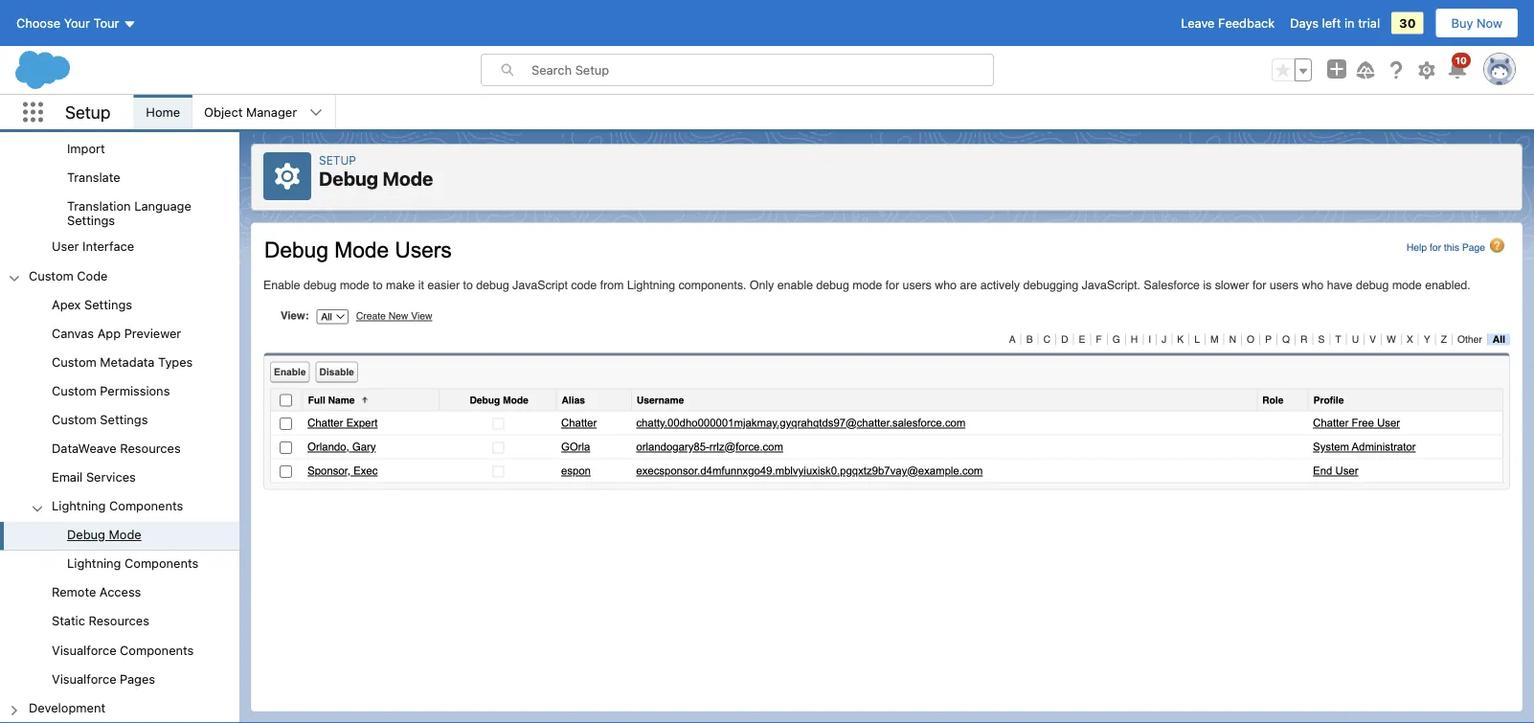 Task type: locate. For each thing, give the bounding box(es) containing it.
0 horizontal spatial debug
[[67, 527, 105, 542]]

group
[[0, 0, 240, 262], [1272, 58, 1313, 81], [0, 107, 240, 233], [0, 291, 240, 695], [0, 522, 240, 579]]

0 vertical spatial debug
[[319, 167, 378, 190]]

choose your tour
[[16, 16, 119, 30]]

custom up the custom settings
[[52, 383, 97, 398]]

settings up user interface
[[67, 213, 115, 228]]

lightning
[[52, 499, 106, 513], [67, 556, 121, 571]]

days left in trial
[[1291, 16, 1381, 30]]

custom down user
[[29, 268, 74, 282]]

object manager link
[[193, 95, 309, 129]]

remote access link
[[52, 585, 141, 602]]

custom down the 'canvas'
[[52, 355, 97, 369]]

debug down email services link at the bottom left
[[67, 527, 105, 542]]

debug down "setup" link
[[319, 167, 378, 190]]

10 button
[[1447, 53, 1472, 81]]

manager
[[246, 105, 297, 119]]

0 vertical spatial visualforce
[[52, 643, 116, 657]]

setup
[[65, 102, 111, 122], [319, 153, 356, 167]]

lightning components link up access on the left bottom
[[67, 556, 199, 574]]

custom metadata types
[[52, 355, 193, 369]]

lightning components link
[[52, 499, 183, 516], [67, 556, 199, 574]]

0 vertical spatial setup
[[65, 102, 111, 122]]

object manager
[[204, 105, 297, 119]]

interface
[[82, 239, 134, 254]]

custom inside custom permissions link
[[52, 383, 97, 398]]

Search Setup text field
[[532, 55, 994, 85]]

object
[[204, 105, 243, 119]]

debug
[[319, 167, 378, 190], [67, 527, 105, 542]]

custom metadata types link
[[52, 355, 193, 372]]

custom inside custom settings link
[[52, 412, 97, 427]]

1 horizontal spatial setup
[[319, 153, 356, 167]]

static
[[52, 614, 85, 628]]

canvas
[[52, 326, 94, 340]]

components
[[109, 499, 183, 513], [125, 556, 199, 571], [120, 643, 194, 657]]

lightning components down services
[[52, 499, 183, 513]]

lightning components down debug mode tree item
[[67, 556, 199, 571]]

custom code link
[[29, 268, 108, 285]]

visualforce pages link
[[52, 672, 155, 689]]

1 vertical spatial settings
[[84, 297, 132, 311]]

settings inside "apex settings" 'link'
[[84, 297, 132, 311]]

custom inside custom code 'link'
[[29, 268, 74, 282]]

email services link
[[52, 470, 136, 487]]

1 horizontal spatial mode
[[383, 167, 433, 190]]

mode inside setup debug mode
[[383, 167, 433, 190]]

2 visualforce from the top
[[52, 672, 116, 686]]

settings inside custom settings link
[[100, 412, 148, 427]]

2 vertical spatial settings
[[100, 412, 148, 427]]

lightning components link up debug mode tree item
[[52, 499, 183, 516]]

1 vertical spatial lightning components
[[67, 556, 199, 571]]

visualforce up development
[[52, 672, 116, 686]]

1 vertical spatial mode
[[109, 527, 142, 542]]

custom settings
[[52, 412, 148, 427]]

visualforce components link
[[52, 643, 194, 660]]

dataweave resources
[[52, 441, 181, 455]]

apex settings link
[[52, 297, 132, 314]]

1 horizontal spatial debug
[[319, 167, 378, 190]]

0 vertical spatial settings
[[67, 213, 115, 228]]

types
[[158, 355, 193, 369]]

import link
[[67, 141, 105, 159]]

setup debug mode
[[319, 153, 433, 190]]

visualforce down static resources link on the left bottom
[[52, 643, 116, 657]]

components up pages
[[120, 643, 194, 657]]

visualforce for visualforce pages
[[52, 672, 116, 686]]

previewer
[[124, 326, 181, 340]]

leave
[[1182, 16, 1215, 30]]

settings
[[67, 213, 115, 228], [84, 297, 132, 311], [100, 412, 148, 427]]

access
[[100, 585, 141, 599]]

1 vertical spatial components
[[125, 556, 199, 571]]

0 horizontal spatial mode
[[109, 527, 142, 542]]

canvas app previewer
[[52, 326, 181, 340]]

left
[[1323, 16, 1342, 30]]

1 vertical spatial debug
[[67, 527, 105, 542]]

email services
[[52, 470, 136, 484]]

buy
[[1452, 16, 1474, 30]]

0 vertical spatial resources
[[120, 441, 181, 455]]

lightning components for the topmost lightning components link
[[52, 499, 183, 513]]

setup inside setup debug mode
[[319, 153, 356, 167]]

visualforce
[[52, 643, 116, 657], [52, 672, 116, 686]]

visualforce for visualforce components
[[52, 643, 116, 657]]

import
[[67, 141, 105, 156]]

remote access
[[52, 585, 141, 599]]

debug mode link
[[67, 527, 142, 545]]

apex settings
[[52, 297, 132, 311]]

leave feedback link
[[1182, 16, 1276, 30]]

1 vertical spatial resources
[[89, 614, 149, 628]]

1 visualforce from the top
[[52, 643, 116, 657]]

group containing debug mode
[[0, 522, 240, 579]]

lightning down email at the bottom
[[52, 499, 106, 513]]

development link
[[29, 700, 105, 718]]

code
[[77, 268, 108, 282]]

settings up dataweave resources
[[100, 412, 148, 427]]

0 horizontal spatial setup
[[65, 102, 111, 122]]

1 vertical spatial setup
[[319, 153, 356, 167]]

custom up dataweave
[[52, 412, 97, 427]]

setup link
[[319, 153, 356, 167]]

resources down access on the left bottom
[[89, 614, 149, 628]]

tour
[[94, 16, 119, 30]]

components down debug mode tree item
[[125, 556, 199, 571]]

debug mode
[[67, 527, 142, 542]]

custom
[[29, 268, 74, 282], [52, 355, 97, 369], [52, 383, 97, 398], [52, 412, 97, 427]]

0 vertical spatial mode
[[383, 167, 433, 190]]

app
[[97, 326, 121, 340]]

lightning up remote access
[[67, 556, 121, 571]]

0 vertical spatial lightning components link
[[52, 499, 183, 516]]

visualforce pages
[[52, 672, 155, 686]]

mode
[[383, 167, 433, 190], [109, 527, 142, 542]]

settings up app
[[84, 297, 132, 311]]

0 vertical spatial lightning components
[[52, 499, 183, 513]]

resources up services
[[120, 441, 181, 455]]

choose
[[16, 16, 60, 30]]

permissions
[[100, 383, 170, 398]]

1 vertical spatial visualforce
[[52, 672, 116, 686]]

components up debug mode tree item
[[109, 499, 183, 513]]

custom inside custom metadata types link
[[52, 355, 97, 369]]

buy now
[[1452, 16, 1503, 30]]

user interface link
[[52, 239, 134, 257]]

resources
[[120, 441, 181, 455], [89, 614, 149, 628]]

now
[[1478, 16, 1503, 30]]

days
[[1291, 16, 1319, 30]]

lightning components
[[52, 499, 183, 513], [67, 556, 199, 571]]



Task type: describe. For each thing, give the bounding box(es) containing it.
debug inside setup debug mode
[[319, 167, 378, 190]]

remote
[[52, 585, 96, 599]]

static resources link
[[52, 614, 149, 631]]

visualforce components
[[52, 643, 194, 657]]

translation language settings link
[[67, 199, 240, 228]]

settings inside translation language settings
[[67, 213, 115, 228]]

user interface
[[52, 239, 134, 254]]

feedback
[[1219, 16, 1276, 30]]

custom permissions link
[[52, 383, 170, 401]]

translation
[[67, 199, 131, 213]]

canvas app previewer link
[[52, 326, 181, 343]]

apex
[[52, 297, 81, 311]]

lightning components tree item
[[0, 493, 240, 579]]

translation language settings
[[67, 199, 191, 228]]

translate link
[[67, 170, 120, 187]]

debug mode tree item
[[0, 522, 240, 550]]

resources for static resources
[[89, 614, 149, 628]]

30
[[1400, 16, 1417, 30]]

metadata
[[100, 355, 155, 369]]

home
[[146, 105, 180, 119]]

0 vertical spatial lightning
[[52, 499, 106, 513]]

custom code
[[29, 268, 108, 282]]

2 vertical spatial components
[[120, 643, 194, 657]]

settings for custom
[[100, 412, 148, 427]]

dataweave resources link
[[52, 441, 181, 458]]

buy now button
[[1436, 8, 1520, 38]]

setup for setup
[[65, 102, 111, 122]]

custom code tree item
[[0, 262, 240, 695]]

lightning components for the bottommost lightning components link
[[67, 556, 199, 571]]

debug inside tree item
[[67, 527, 105, 542]]

group containing apex settings
[[0, 291, 240, 695]]

development
[[29, 700, 105, 715]]

language
[[134, 199, 191, 213]]

custom permissions
[[52, 383, 170, 398]]

email
[[52, 470, 83, 484]]

dataweave
[[52, 441, 117, 455]]

1 vertical spatial lightning
[[67, 556, 121, 571]]

resources for dataweave resources
[[120, 441, 181, 455]]

custom settings link
[[52, 412, 148, 429]]

mode inside tree item
[[109, 527, 142, 542]]

in
[[1345, 16, 1355, 30]]

translate
[[67, 170, 120, 185]]

trial
[[1359, 16, 1381, 30]]

export image
[[0, 107, 240, 136]]

pages
[[120, 672, 155, 686]]

setup for setup debug mode
[[319, 153, 356, 167]]

services
[[86, 470, 136, 484]]

home link
[[134, 95, 192, 129]]

choose your tour button
[[15, 8, 137, 38]]

custom for custom code
[[29, 268, 74, 282]]

custom for custom settings
[[52, 412, 97, 427]]

your
[[64, 16, 90, 30]]

static resources
[[52, 614, 149, 628]]

leave feedback
[[1182, 16, 1276, 30]]

10
[[1456, 55, 1468, 66]]

custom for custom metadata types
[[52, 355, 97, 369]]

1 vertical spatial lightning components link
[[67, 556, 199, 574]]

0 vertical spatial components
[[109, 499, 183, 513]]

custom for custom permissions
[[52, 383, 97, 398]]

settings for apex
[[84, 297, 132, 311]]

user
[[52, 239, 79, 254]]



Task type: vqa. For each thing, say whether or not it's contained in the screenshot.
the Previewer
yes



